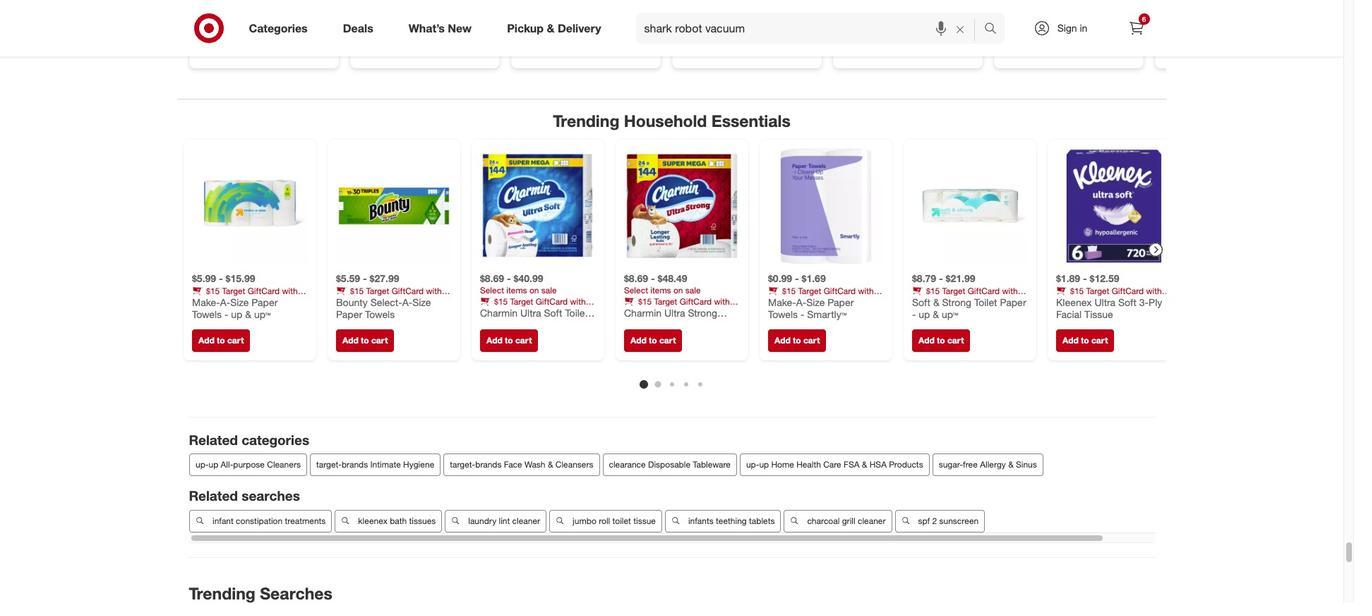 Task type: describe. For each thing, give the bounding box(es) containing it.
what's new link
[[397, 13, 489, 44]]

target-brands face wash & cleansers link
[[443, 454, 599, 477]]

pickup
[[507, 21, 544, 35]]

essentials
[[711, 111, 791, 131]]

sign in link
[[1021, 13, 1109, 44]]

grill
[[842, 516, 855, 527]]

up-up all-purpose cleaners
[[195, 460, 300, 470]]

up inside soft & strong toilet paper - up & up™
[[918, 309, 930, 321]]

laundry
[[468, 516, 496, 527]]

strong for &
[[942, 296, 971, 308]]

toilet
[[612, 516, 631, 527]]

laundry lint cleaner link
[[445, 511, 546, 533]]

new
[[448, 21, 472, 35]]

toilet for charmin ultra soft toilet paper
[[565, 307, 588, 319]]

- for $12.59
[[1083, 273, 1087, 285]]

$8.79
[[912, 273, 936, 285]]

bounty select-a-size paper towels
[[336, 296, 431, 321]]

related searches
[[189, 488, 300, 504]]

cleaners
[[267, 460, 300, 470]]

infants
[[688, 516, 713, 527]]

sunscreen
[[939, 516, 978, 527]]

bath
[[389, 516, 406, 527]]

make- for make-a-size paper towels - up & up™
[[192, 296, 220, 308]]

clearance disposable tableware link
[[602, 454, 737, 477]]

intimate
[[370, 460, 400, 470]]

delivery
[[558, 21, 601, 35]]

- for $15.99
[[218, 273, 223, 285]]

paper for soft & strong toilet paper - up & up™
[[1000, 296, 1026, 308]]

deals
[[343, 21, 373, 35]]

clearance disposable tableware
[[609, 460, 730, 470]]

- inside make-a-size paper towels - smartly™
[[800, 309, 804, 321]]

paper for bounty select-a-size paper towels
[[336, 309, 362, 321]]

soft for kleenex ultra soft 3-ply facial tissue
[[1118, 296, 1136, 308]]

$1.89
[[1056, 273, 1080, 285]]

ultra for $8.69 - $48.49
[[664, 307, 685, 319]]

- for $21.99
[[939, 273, 943, 285]]

purpose
[[233, 460, 264, 470]]

make-a-size paper towels - up & up™
[[192, 296, 277, 321]]

towels for make-a-size paper towels - smartly™
[[768, 309, 797, 321]]

kleenex bath tissues
[[358, 516, 435, 527]]

roll
[[598, 516, 610, 527]]

3-
[[1139, 296, 1148, 308]]

& inside the "make-a-size paper towels - up & up™"
[[245, 309, 251, 321]]

6
[[1142, 15, 1146, 23]]

jumbo
[[572, 516, 596, 527]]

$5.99
[[192, 273, 216, 285]]

- inside the "make-a-size paper towels - up & up™"
[[224, 309, 228, 321]]

up left all-
[[208, 460, 218, 470]]

$21.99
[[945, 273, 975, 285]]

lint
[[498, 516, 510, 527]]

related categories
[[189, 432, 309, 448]]

infant
[[212, 516, 233, 527]]

6 link
[[1121, 13, 1152, 44]]

related for related searches
[[189, 488, 238, 504]]

brands for intimate
[[341, 460, 368, 470]]

hygiene
[[403, 460, 434, 470]]

cleaner for laundry lint cleaner
[[512, 516, 540, 527]]

tablets
[[749, 516, 774, 527]]

cleansers
[[555, 460, 593, 470]]

charcoal grill cleaner link
[[784, 511, 892, 533]]

deals link
[[331, 13, 391, 44]]

$12.59
[[1089, 273, 1119, 285]]

fsa
[[843, 460, 859, 470]]

free
[[963, 460, 977, 470]]

towels for make-a-size paper towels - up & up™
[[192, 309, 221, 321]]

allergy
[[980, 460, 1006, 470]]

$48.49
[[657, 273, 687, 285]]

constipation
[[236, 516, 282, 527]]

on for $8.69 - $48.49
[[673, 285, 683, 296]]

up-up all-purpose cleaners link
[[189, 454, 307, 477]]

tableware
[[692, 460, 730, 470]]

sugar-
[[938, 460, 963, 470]]

up™ for strong
[[941, 309, 958, 321]]

jumbo roll toilet tissue link
[[549, 511, 662, 533]]

$8.79 - $21.99
[[912, 273, 975, 285]]

size for $0.99 - $1.69
[[806, 296, 825, 308]]

items for $48.49
[[650, 285, 671, 296]]

charcoal
[[807, 516, 839, 527]]

searches
[[242, 488, 300, 504]]

sale for $48.49
[[685, 285, 700, 296]]

$1.69
[[801, 273, 825, 285]]

$1.89 - $12.59
[[1056, 273, 1119, 285]]

tissue
[[633, 516, 655, 527]]

smartly™
[[807, 309, 847, 321]]

laundry lint cleaner
[[468, 516, 540, 527]]

kleenex
[[1056, 296, 1091, 308]]

ultra for $8.69 - $40.99
[[520, 307, 541, 319]]

up- for up-up home health care fsa & hsa products
[[746, 460, 759, 470]]

select for $8.69 - $48.49
[[624, 285, 648, 296]]

treatments
[[284, 516, 325, 527]]

kleenex ultra soft 3-ply facial tissue
[[1056, 296, 1162, 321]]

kleenex bath tissues link
[[335, 511, 442, 533]]

select-
[[370, 296, 402, 308]]

target- for target-brands face wash & cleansers
[[450, 460, 475, 470]]

trending
[[553, 111, 619, 131]]

brands for face
[[475, 460, 501, 470]]

toilet for charmin ultra strong toilet paper
[[624, 319, 647, 331]]

products
[[889, 460, 923, 470]]

$5.59 - $27.99
[[336, 273, 399, 285]]

charmin for charmin ultra strong toilet paper
[[624, 307, 661, 319]]

disposable
[[648, 460, 690, 470]]

charmin for charmin ultra soft toilet paper
[[480, 307, 517, 319]]

wash
[[524, 460, 545, 470]]

charmin ultra soft toilet paper
[[480, 307, 588, 331]]



Task type: vqa. For each thing, say whether or not it's contained in the screenshot.
Savings
no



Task type: locate. For each thing, give the bounding box(es) containing it.
1 up™ from the left
[[254, 309, 270, 321]]

care
[[388, 21, 405, 31], [549, 21, 566, 31], [710, 21, 727, 31], [871, 21, 888, 31], [1032, 21, 1049, 31], [227, 22, 244, 33], [231, 296, 248, 307], [808, 296, 824, 307], [952, 296, 968, 307], [663, 307, 680, 317]]

sale inside $8.69 - $48.49 select items on sale
[[685, 285, 700, 296]]

add to cart
[[272, 39, 317, 50], [594, 39, 639, 50], [755, 39, 800, 50], [916, 39, 961, 50], [198, 335, 243, 346], [342, 335, 387, 346], [486, 335, 532, 346], [630, 335, 676, 346], [774, 335, 820, 346], [918, 335, 964, 346], [1062, 335, 1108, 346]]

1 horizontal spatial cleaner
[[857, 516, 885, 527]]

2 sale from the left
[[685, 285, 700, 296]]

0 horizontal spatial $8.69
[[480, 273, 504, 285]]

0 horizontal spatial target-
[[316, 460, 341, 470]]

0 horizontal spatial towels
[[192, 309, 221, 321]]

1 up- from the left
[[195, 460, 208, 470]]

paper down bounty
[[336, 309, 362, 321]]

up down $15.99
[[231, 309, 242, 321]]

0 horizontal spatial make-
[[192, 296, 220, 308]]

a- for $0.99
[[796, 296, 806, 308]]

1 make- from the left
[[192, 296, 220, 308]]

2 horizontal spatial ultra
[[1094, 296, 1115, 308]]

paper inside bounty select-a-size paper towels
[[336, 309, 362, 321]]

0 horizontal spatial a-
[[220, 296, 230, 308]]

target- for target-brands intimate hygiene
[[316, 460, 341, 470]]

bounty
[[336, 296, 367, 308]]

soft
[[912, 296, 930, 308], [1118, 296, 1136, 308], [544, 307, 562, 319]]

1 on from the left
[[529, 285, 539, 296]]

what's
[[409, 21, 445, 35]]

a- down $5.99 - $15.99
[[220, 296, 230, 308]]

sale for $40.99
[[541, 285, 556, 296]]

0 horizontal spatial cleaner
[[512, 516, 540, 527]]

make- inside the "make-a-size paper towels - up & up™"
[[192, 296, 220, 308]]

2 horizontal spatial a-
[[796, 296, 806, 308]]

3 a- from the left
[[796, 296, 806, 308]]

$8.69 inside $8.69 - $48.49 select items on sale
[[624, 273, 648, 285]]

related for related categories
[[189, 432, 238, 448]]

up left home
[[759, 460, 769, 470]]

toilet inside charmin ultra soft toilet paper
[[565, 307, 588, 319]]

strong down $21.99
[[942, 296, 971, 308]]

1 horizontal spatial ultra
[[664, 307, 685, 319]]

0 horizontal spatial up™
[[254, 309, 270, 321]]

cleaner
[[512, 516, 540, 527], [857, 516, 885, 527]]

1 items from the left
[[506, 285, 527, 296]]

charmin ultra soft toilet paper image
[[480, 148, 595, 264], [480, 148, 595, 264]]

- for $48.49
[[651, 273, 655, 285]]

- right $1.89
[[1083, 273, 1087, 285]]

sign in
[[1057, 22, 1087, 34]]

make-a-size paper towels - smartly™ image
[[768, 148, 884, 264], [768, 148, 884, 264]]

0 horizontal spatial items
[[506, 285, 527, 296]]

0 horizontal spatial toilet
[[565, 307, 588, 319]]

a- for $5.99
[[220, 296, 230, 308]]

2 up™ from the left
[[941, 309, 958, 321]]

infant constipation treatments link
[[189, 511, 332, 533]]

- down the "$8.79"
[[912, 309, 916, 321]]

$8.69 for $8.69 - $40.99
[[480, 273, 504, 285]]

a- inside make-a-size paper towels - smartly™
[[796, 296, 806, 308]]

on
[[529, 285, 539, 296], [673, 285, 683, 296]]

1 horizontal spatial make-
[[768, 296, 796, 308]]

paper up smartly™
[[827, 296, 854, 308]]

select inside $8.69 - $48.49 select items on sale
[[624, 285, 648, 296]]

&
[[547, 21, 555, 35], [933, 296, 939, 308], [245, 309, 251, 321], [932, 309, 939, 321], [547, 460, 553, 470], [862, 460, 867, 470], [1008, 460, 1013, 470]]

ply
[[1148, 296, 1162, 308]]

toilet inside charmin ultra strong toilet paper
[[624, 319, 647, 331]]

paper inside soft & strong toilet paper - up & up™
[[1000, 296, 1026, 308]]

spf 2 sunscreen
[[918, 516, 978, 527]]

size inside the "make-a-size paper towels - up & up™"
[[230, 296, 248, 308]]

0 horizontal spatial charmin
[[480, 307, 517, 319]]

ultra for $1.89 - $12.59
[[1094, 296, 1115, 308]]

towels inside make-a-size paper towels - smartly™
[[768, 309, 797, 321]]

bounty select-a-size paper towels image
[[336, 148, 451, 264], [336, 148, 451, 264]]

1 size from the left
[[230, 296, 248, 308]]

$5.99 - $15.99
[[192, 273, 255, 285]]

2 related from the top
[[189, 488, 238, 504]]

on down $40.99
[[529, 285, 539, 296]]

0 horizontal spatial sale
[[541, 285, 556, 296]]

- inside $8.69 - $48.49 select items on sale
[[651, 273, 655, 285]]

to
[[290, 39, 298, 50], [612, 39, 620, 50], [773, 39, 781, 50], [934, 39, 942, 50], [216, 335, 225, 346], [360, 335, 369, 346], [504, 335, 513, 346], [649, 335, 657, 346], [793, 335, 801, 346], [937, 335, 945, 346], [1081, 335, 1089, 346]]

trending household essentials
[[553, 111, 791, 131]]

strong
[[942, 296, 971, 308], [688, 307, 717, 319]]

teething
[[716, 516, 746, 527]]

$0.99 - $1.69
[[768, 273, 825, 285]]

3 towels from the left
[[768, 309, 797, 321]]

2 select from the left
[[624, 285, 648, 296]]

1 horizontal spatial strong
[[942, 296, 971, 308]]

size up smartly™
[[806, 296, 825, 308]]

make- inside make-a-size paper towels - smartly™
[[768, 296, 796, 308]]

1 horizontal spatial charmin
[[624, 307, 661, 319]]

1 horizontal spatial soft
[[912, 296, 930, 308]]

sugar-free allergy & sinus
[[938, 460, 1037, 470]]

on for $8.69 - $40.99
[[529, 285, 539, 296]]

charmin ultra strong toilet paper image
[[624, 148, 740, 264], [624, 148, 740, 264]]

0 horizontal spatial strong
[[688, 307, 717, 319]]

$8.69 left '$48.49'
[[624, 273, 648, 285]]

soft inside charmin ultra soft toilet paper
[[544, 307, 562, 319]]

$8.69 - $40.99 select items on sale
[[480, 273, 556, 296]]

2 horizontal spatial soft
[[1118, 296, 1136, 308]]

0 vertical spatial related
[[189, 432, 238, 448]]

items for $40.99
[[506, 285, 527, 296]]

purchase
[[407, 21, 442, 31], [568, 21, 603, 31], [729, 21, 764, 31], [890, 21, 925, 31], [1051, 21, 1086, 31], [246, 22, 282, 33], [250, 296, 285, 307], [826, 296, 862, 307], [970, 296, 1006, 307], [682, 307, 718, 317]]

1 horizontal spatial sale
[[685, 285, 700, 296]]

related
[[189, 432, 238, 448], [189, 488, 238, 504]]

2 items from the left
[[650, 285, 671, 296]]

0 horizontal spatial select
[[480, 285, 504, 296]]

paper inside the "make-a-size paper towels - up & up™"
[[251, 296, 277, 308]]

sugar-free allergy & sinus link
[[932, 454, 1043, 477]]

charmin down $8.69 - $48.49 select items on sale
[[624, 307, 661, 319]]

spf
[[918, 516, 930, 527]]

paper down $15.99
[[251, 296, 277, 308]]

2 up- from the left
[[746, 460, 759, 470]]

home
[[365, 21, 386, 31], [526, 21, 547, 31], [687, 21, 708, 31], [848, 21, 869, 31], [1008, 21, 1030, 31], [204, 22, 225, 33], [208, 296, 229, 307], [784, 296, 805, 307], [928, 296, 949, 307], [640, 307, 661, 317]]

select for $8.69 - $40.99
[[480, 285, 504, 296]]

1 horizontal spatial on
[[673, 285, 683, 296]]

paper down $8.69 - $40.99 select items on sale
[[480, 319, 506, 331]]

size right select-
[[412, 296, 431, 308]]

pickup & delivery link
[[495, 13, 619, 44]]

strong down $8.69 - $48.49 select items on sale
[[688, 307, 717, 319]]

care
[[823, 460, 841, 470]]

2 towels from the left
[[365, 309, 394, 321]]

paper for charmin ultra soft toilet paper
[[480, 319, 506, 331]]

2 horizontal spatial size
[[806, 296, 825, 308]]

- inside soft & strong toilet paper - up & up™
[[912, 309, 916, 321]]

charmin inside charmin ultra soft toilet paper
[[480, 307, 517, 319]]

up- left home
[[746, 460, 759, 470]]

What can we help you find? suggestions appear below search field
[[636, 13, 987, 44]]

strong for ultra
[[688, 307, 717, 319]]

- right '$5.99'
[[218, 273, 223, 285]]

ultra inside kleenex ultra soft 3-ply facial tissue
[[1094, 296, 1115, 308]]

size for $5.99 - $15.99
[[230, 296, 248, 308]]

categories
[[242, 432, 309, 448]]

1 a- from the left
[[220, 296, 230, 308]]

a- right bounty
[[402, 296, 412, 308]]

1 select from the left
[[480, 285, 504, 296]]

a- inside the "make-a-size paper towels - up & up™"
[[220, 296, 230, 308]]

size down $15.99
[[230, 296, 248, 308]]

0 horizontal spatial size
[[230, 296, 248, 308]]

1 towels from the left
[[192, 309, 221, 321]]

0 horizontal spatial ultra
[[520, 307, 541, 319]]

size inside make-a-size paper towels - smartly™
[[806, 296, 825, 308]]

clearance
[[609, 460, 645, 470]]

- right $0.99
[[795, 273, 799, 285]]

1 horizontal spatial up™
[[941, 309, 958, 321]]

up
[[231, 309, 242, 321], [918, 309, 930, 321], [208, 460, 218, 470], [759, 460, 769, 470]]

2 horizontal spatial towels
[[768, 309, 797, 321]]

paper for charmin ultra strong toilet paper
[[649, 319, 676, 331]]

make- down '$5.99'
[[192, 296, 220, 308]]

items down '$48.49'
[[650, 285, 671, 296]]

items down $40.99
[[506, 285, 527, 296]]

up- for up-up all-purpose cleaners
[[195, 460, 208, 470]]

select inside $8.69 - $40.99 select items on sale
[[480, 285, 504, 296]]

up- left all-
[[195, 460, 208, 470]]

soft down the "$8.79"
[[912, 296, 930, 308]]

search
[[977, 22, 1011, 36]]

facial
[[1056, 309, 1081, 321]]

paper left kleenex
[[1000, 296, 1026, 308]]

up down the "$8.79"
[[918, 309, 930, 321]]

2 a- from the left
[[402, 296, 412, 308]]

charmin inside charmin ultra strong toilet paper
[[624, 307, 661, 319]]

1 brands from the left
[[341, 460, 368, 470]]

ultra up tissue
[[1094, 296, 1115, 308]]

towels
[[192, 309, 221, 321], [365, 309, 394, 321], [768, 309, 797, 321]]

charmin down $8.69 - $40.99 select items on sale
[[480, 307, 517, 319]]

kleenex
[[358, 516, 387, 527]]

2 on from the left
[[673, 285, 683, 296]]

1 target- from the left
[[316, 460, 341, 470]]

target-brands face wash & cleansers
[[450, 460, 593, 470]]

1 horizontal spatial $8.69
[[624, 273, 648, 285]]

- right the "$8.79"
[[939, 273, 943, 285]]

- for $1.69
[[795, 273, 799, 285]]

on inside $8.69 - $48.49 select items on sale
[[673, 285, 683, 296]]

cleaner right grill
[[857, 516, 885, 527]]

1 cleaner from the left
[[512, 516, 540, 527]]

paper down $8.69 - $48.49 select items on sale
[[649, 319, 676, 331]]

soft & strong toilet paper - up & up™ image
[[912, 148, 1028, 264], [912, 148, 1028, 264]]

search button
[[977, 13, 1011, 47]]

- down $5.99 - $15.99
[[224, 309, 228, 321]]

soft inside soft & strong toilet paper - up & up™
[[912, 296, 930, 308]]

- for $40.99
[[507, 273, 511, 285]]

items inside $8.69 - $40.99 select items on sale
[[506, 285, 527, 296]]

infants teething tablets
[[688, 516, 774, 527]]

all-
[[220, 460, 233, 470]]

1 horizontal spatial a-
[[402, 296, 412, 308]]

brands left intimate
[[341, 460, 368, 470]]

2 size from the left
[[412, 296, 431, 308]]

tissues
[[409, 516, 435, 527]]

up-up home health care fsa & hsa products link
[[739, 454, 929, 477]]

up™
[[254, 309, 270, 321], [941, 309, 958, 321]]

2 $8.69 from the left
[[624, 273, 648, 285]]

soft for charmin ultra soft toilet paper
[[544, 307, 562, 319]]

1 horizontal spatial size
[[412, 296, 431, 308]]

target- right hygiene
[[450, 460, 475, 470]]

2 brands from the left
[[475, 460, 501, 470]]

make-a-size paper towels - up & up™ image
[[192, 148, 307, 264], [192, 148, 307, 264]]

1 $8.69 from the left
[[480, 273, 504, 285]]

$8.69 inside $8.69 - $40.99 select items on sale
[[480, 273, 504, 285]]

0 horizontal spatial brands
[[341, 460, 368, 470]]

soft & strong toilet paper - up & up™
[[912, 296, 1026, 321]]

- left $40.99
[[507, 273, 511, 285]]

toilet for soft & strong toilet paper - up & up™
[[974, 296, 997, 308]]

make-a-size paper towels - smartly™
[[768, 296, 854, 321]]

select up charmin ultra soft toilet paper at the left of the page
[[480, 285, 504, 296]]

paper inside charmin ultra soft toilet paper
[[480, 319, 506, 331]]

paper inside charmin ultra strong toilet paper
[[649, 319, 676, 331]]

3 size from the left
[[806, 296, 825, 308]]

$15
[[379, 8, 392, 19], [540, 8, 553, 19], [701, 8, 714, 19], [862, 8, 875, 19], [1023, 8, 1036, 19], [218, 10, 231, 21], [206, 286, 219, 296], [782, 286, 795, 296], [926, 286, 939, 296], [638, 296, 651, 307]]

related up "infant"
[[189, 488, 238, 504]]

make- down $0.99
[[768, 296, 796, 308]]

towels down '$5.99'
[[192, 309, 221, 321]]

up™ down "$8.79 - $21.99"
[[941, 309, 958, 321]]

- left '$48.49'
[[651, 273, 655, 285]]

$27.99
[[369, 273, 399, 285]]

2 charmin from the left
[[624, 307, 661, 319]]

2 cleaner from the left
[[857, 516, 885, 527]]

1 horizontal spatial select
[[624, 285, 648, 296]]

items inside $8.69 - $48.49 select items on sale
[[650, 285, 671, 296]]

sale inside $8.69 - $40.99 select items on sale
[[541, 285, 556, 296]]

up™ for size
[[254, 309, 270, 321]]

0 horizontal spatial on
[[529, 285, 539, 296]]

on down '$48.49'
[[673, 285, 683, 296]]

ultra down $8.69 - $48.49 select items on sale
[[664, 307, 685, 319]]

$0.99
[[768, 273, 792, 285]]

pickup & delivery
[[507, 21, 601, 35]]

up-up home health care fsa & hsa products
[[746, 460, 923, 470]]

1 vertical spatial related
[[189, 488, 238, 504]]

towels inside the "make-a-size paper towels - up & up™"
[[192, 309, 221, 321]]

sinus
[[1016, 460, 1037, 470]]

2 make- from the left
[[768, 296, 796, 308]]

what's new
[[409, 21, 472, 35]]

$40.99
[[513, 273, 543, 285]]

1 horizontal spatial items
[[650, 285, 671, 296]]

towels down $0.99
[[768, 309, 797, 321]]

home
[[771, 460, 794, 470]]

sale down '$48.49'
[[685, 285, 700, 296]]

size
[[230, 296, 248, 308], [412, 296, 431, 308], [806, 296, 825, 308]]

jumbo roll toilet tissue
[[572, 516, 655, 527]]

up™ inside the "make-a-size paper towels - up & up™"
[[254, 309, 270, 321]]

$8.69 for $8.69 - $48.49
[[624, 273, 648, 285]]

up inside the "make-a-size paper towels - up & up™"
[[231, 309, 242, 321]]

toilet inside soft & strong toilet paper - up & up™
[[974, 296, 997, 308]]

a-
[[220, 296, 230, 308], [402, 296, 412, 308], [796, 296, 806, 308]]

cleaner right lint in the left of the page
[[512, 516, 540, 527]]

make- for make-a-size paper towels - smartly™
[[768, 296, 796, 308]]

ultra inside charmin ultra strong toilet paper
[[664, 307, 685, 319]]

ultra inside charmin ultra soft toilet paper
[[520, 307, 541, 319]]

1 related from the top
[[189, 432, 238, 448]]

- right $5.59
[[362, 273, 367, 285]]

a- down the $0.99 - $1.69
[[796, 296, 806, 308]]

strong inside soft & strong toilet paper - up & up™
[[942, 296, 971, 308]]

infant constipation treatments
[[212, 516, 325, 527]]

$5.59
[[336, 273, 360, 285]]

soft left 3-
[[1118, 296, 1136, 308]]

target-brands intimate hygiene
[[316, 460, 434, 470]]

- left smartly™
[[800, 309, 804, 321]]

soft down $8.69 - $40.99 select items on sale
[[544, 307, 562, 319]]

up-
[[195, 460, 208, 470], [746, 460, 759, 470]]

2 horizontal spatial toilet
[[974, 296, 997, 308]]

kleenex ultra soft 3-ply facial tissue image
[[1056, 148, 1172, 264], [1056, 148, 1172, 264]]

$15.99
[[225, 273, 255, 285]]

$8.69 left $40.99
[[480, 273, 504, 285]]

- inside $8.69 - $40.99 select items on sale
[[507, 273, 511, 285]]

soft inside kleenex ultra soft 3-ply facial tissue
[[1118, 296, 1136, 308]]

1 horizontal spatial towels
[[365, 309, 394, 321]]

target-brands intimate hygiene link
[[310, 454, 440, 477]]

paper inside make-a-size paper towels - smartly™
[[827, 296, 854, 308]]

size inside bounty select-a-size paper towels
[[412, 296, 431, 308]]

1 horizontal spatial up-
[[746, 460, 759, 470]]

1 charmin from the left
[[480, 307, 517, 319]]

- for $27.99
[[362, 273, 367, 285]]

up™ down $15.99
[[254, 309, 270, 321]]

target- right cleaners
[[316, 460, 341, 470]]

0 horizontal spatial soft
[[544, 307, 562, 319]]

towels down select-
[[365, 309, 394, 321]]

0 horizontal spatial up-
[[195, 460, 208, 470]]

on inside $8.69 - $40.99 select items on sale
[[529, 285, 539, 296]]

1 horizontal spatial target-
[[450, 460, 475, 470]]

categories
[[249, 21, 308, 35]]

$15 target giftcard with $50 home care purchase button
[[526, 8, 648, 31], [687, 8, 809, 31], [848, 8, 970, 31], [1008, 8, 1131, 31], [204, 9, 327, 33]]

brands left the face
[[475, 460, 501, 470]]

strong inside charmin ultra strong toilet paper
[[688, 307, 717, 319]]

towels inside bounty select-a-size paper towels
[[365, 309, 394, 321]]

select up charmin ultra strong toilet paper
[[624, 285, 648, 296]]

cart
[[301, 39, 317, 50], [623, 39, 639, 50], [783, 39, 800, 50], [944, 39, 961, 50], [227, 335, 243, 346], [371, 335, 387, 346], [515, 335, 532, 346], [659, 335, 676, 346], [803, 335, 820, 346], [947, 335, 964, 346], [1091, 335, 1108, 346]]

1 sale from the left
[[541, 285, 556, 296]]

cleaner for charcoal grill cleaner
[[857, 516, 885, 527]]

1 horizontal spatial brands
[[475, 460, 501, 470]]

charcoal grill cleaner
[[807, 516, 885, 527]]

infants teething tablets link
[[665, 511, 781, 533]]

2 target- from the left
[[450, 460, 475, 470]]

a- inside bounty select-a-size paper towels
[[402, 296, 412, 308]]

1 horizontal spatial toilet
[[624, 319, 647, 331]]

sale down $40.99
[[541, 285, 556, 296]]

up™ inside soft & strong toilet paper - up & up™
[[941, 309, 958, 321]]

ultra down $8.69 - $40.99 select items on sale
[[520, 307, 541, 319]]

$8.69 - $48.49 select items on sale
[[624, 273, 700, 296]]

related up all-
[[189, 432, 238, 448]]



